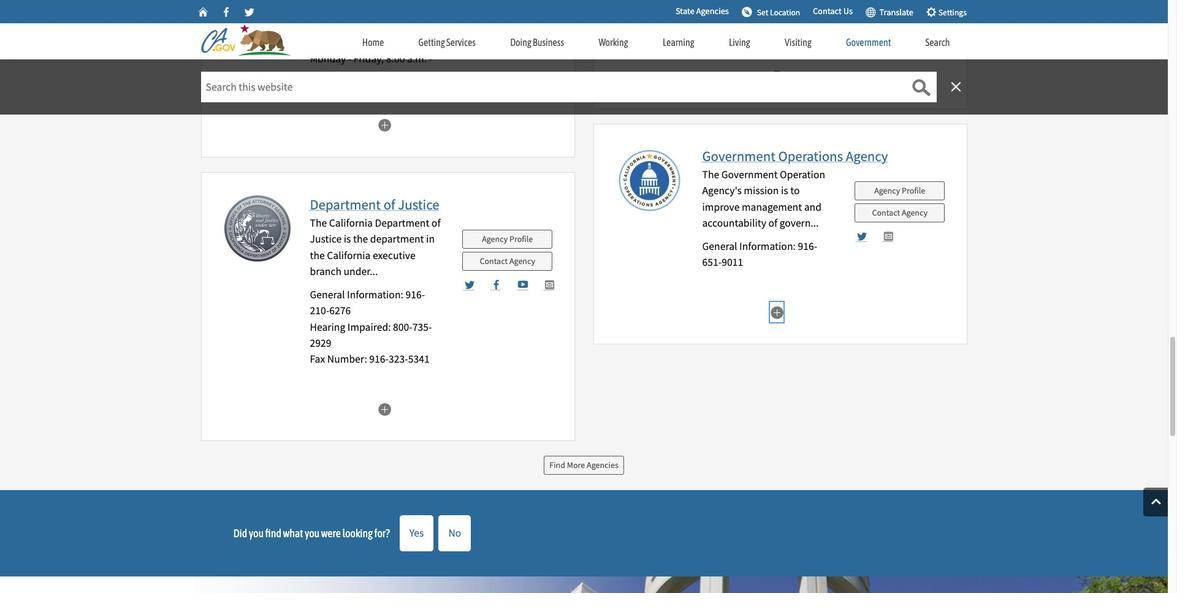 Task type: describe. For each thing, give the bounding box(es) containing it.
and
[[805, 200, 822, 214]]

ca.gov logo image
[[201, 24, 297, 58]]

youtube information for department of justice image
[[518, 279, 529, 290]]

800-735- 2929 fax number: 916-323-5341
[[310, 321, 432, 366]]

what
[[283, 527, 303, 540]]

5341
[[408, 353, 430, 366]]

916- inside 800-735- 2929 fax number: 916-323-5341
[[369, 353, 389, 366]]

department inside the california department of justice is the department in the california executive branch under...
[[375, 217, 430, 230]]

the government operation agency's mission is to improve management and accountability of govern...
[[703, 168, 826, 230]]

state agencies link
[[676, 5, 729, 18]]

651-
[[703, 256, 722, 269]]

doing business link
[[493, 25, 582, 55]]

is for department
[[344, 233, 351, 246]]

916- 651-9011
[[703, 240, 818, 269]]

learning link
[[646, 25, 712, 55]]

of inside 916- 653-6814 phone hours of availability: monday - friday, 8:00 a.m. - 5:00 p.m.
[[370, 36, 379, 50]]

2 - from the left
[[429, 52, 433, 66]]

0 vertical spatial california
[[329, 217, 373, 230]]

1 horizontal spatial contact
[[813, 6, 842, 17]]

did you find what you were looking for?
[[233, 527, 390, 540]]

were
[[321, 527, 341, 540]]

contact us
[[813, 6, 853, 17]]

government for government
[[847, 37, 891, 48]]

contact agency for department of justice
[[480, 256, 535, 267]]

business
[[533, 37, 564, 48]]

for?
[[374, 527, 390, 540]]

1 you from the left
[[249, 527, 264, 540]]

department of justice link
[[310, 196, 440, 213]]

improve
[[703, 200, 740, 214]]

contact us link
[[813, 5, 853, 18]]

210-
[[310, 304, 330, 318]]

5:00
[[310, 69, 329, 82]]

find
[[265, 527, 282, 540]]

contact for agency
[[872, 207, 901, 218]]

home link
[[345, 25, 401, 55]]

government operations agency agency icon image
[[616, 146, 684, 214]]

is for government
[[781, 184, 789, 198]]

contact for justice
[[480, 256, 508, 267]]

visit the california state library website image
[[0, 577, 1168, 594]]

hours
[[341, 36, 368, 50]]

hearing
[[310, 321, 345, 334]]

email to link (which includes an email address) for government operations agency image
[[884, 231, 894, 242]]

availability:
[[382, 36, 434, 50]]

location
[[770, 7, 801, 18]]

department of justice agency icon image
[[223, 194, 292, 263]]

the for department
[[310, 217, 327, 230]]

department of justice
[[310, 196, 440, 213]]

settings button
[[922, 1, 971, 22]]

0 vertical spatial justice
[[398, 196, 440, 213]]

0 vertical spatial department
[[310, 196, 381, 213]]

government for government operations agency
[[703, 147, 776, 165]]

general information: for department of justice
[[310, 288, 406, 302]]

getting        services
[[419, 37, 476, 48]]

find more agencies
[[550, 460, 619, 471]]

home
[[362, 37, 384, 48]]

fax
[[310, 353, 325, 366]]

getting
[[419, 37, 445, 48]]

working
[[599, 37, 628, 48]]

in
[[426, 233, 435, 246]]

1 horizontal spatial the
[[353, 233, 368, 246]]

9011
[[722, 256, 744, 269]]

916- 653-6814 phone hours of availability: monday - friday, 8:00 a.m. - 5:00 p.m.
[[310, 4, 434, 82]]

email to link (which includes an email address) for department of justice image
[[545, 279, 555, 290]]

department
[[370, 233, 424, 246]]

no
[[449, 527, 461, 541]]

translate
[[876, 7, 914, 18]]

translate link
[[866, 4, 914, 20]]

government inside the government operation agency's mission is to improve management and accountability of govern...
[[722, 168, 778, 182]]

executive
[[373, 249, 416, 262]]

information: for department of justice
[[347, 288, 404, 302]]

0 vertical spatial general
[[703, 4, 738, 17]]

general for government operations agency
[[703, 240, 738, 253]]

justice inside the california department of justice is the department in the california executive branch under...
[[310, 233, 342, 246]]

800- for 800-735- 2929 fax number: 916-323-5341
[[393, 321, 413, 334]]

800- for 800- 807-6755
[[798, 4, 818, 17]]

under...
[[344, 265, 378, 279]]

visiting
[[785, 37, 812, 48]]

of up department
[[384, 196, 395, 213]]

find
[[550, 460, 566, 471]]

323-
[[389, 353, 408, 366]]

800- 807-6755
[[703, 4, 818, 34]]

contact agency link for department of justice
[[462, 252, 553, 271]]

monday
[[310, 52, 346, 66]]

no button
[[439, 516, 471, 552]]

state agencies
[[676, 6, 729, 17]]



Task type: locate. For each thing, give the bounding box(es) containing it.
1 horizontal spatial is
[[781, 184, 789, 198]]

contact agency up email to link (which includes an email address) for government operations agency image
[[872, 207, 928, 218]]

justice up in
[[398, 196, 440, 213]]

the up "agency's"
[[703, 168, 720, 182]]

government up "mission"
[[722, 168, 778, 182]]

california down department of justice 'link'
[[329, 217, 373, 230]]

1 vertical spatial information:
[[740, 240, 796, 253]]

general up 651-
[[703, 240, 738, 253]]

contact agency for government operations agency
[[872, 207, 928, 218]]

916- 210-6276 hearing impaired:
[[310, 288, 425, 334]]

800- up visiting link
[[798, 4, 818, 17]]

0 horizontal spatial -
[[348, 52, 352, 66]]

you right did on the left bottom of the page
[[249, 527, 264, 540]]

agency profile link up email to link (which includes an email address) for government operations agency image
[[855, 182, 946, 201]]

- down hours
[[348, 52, 352, 66]]

to
[[791, 184, 800, 198]]

1 vertical spatial agencies
[[587, 460, 619, 471]]

of inside the government operation agency's mission is to improve management and accountability of govern...
[[769, 217, 778, 230]]

916- for 916- 210-6276 hearing impaired:
[[406, 288, 425, 302]]

profile
[[902, 185, 926, 196], [510, 234, 533, 245]]

0 horizontal spatial justice
[[310, 233, 342, 246]]

0 vertical spatial information:
[[740, 4, 796, 17]]

is
[[781, 184, 789, 198], [344, 233, 351, 246]]

0 vertical spatial agencies
[[697, 6, 729, 17]]

agencies right more
[[587, 460, 619, 471]]

contact agency link for government operations agency
[[855, 204, 946, 223]]

branch
[[310, 265, 342, 279]]

government link
[[829, 25, 909, 55]]

Search this website text field
[[201, 72, 937, 102]]

807-
[[703, 20, 722, 34]]

916- for 916- 651-9011
[[798, 240, 818, 253]]

contact up facebook information for department of justice image
[[480, 256, 508, 267]]

general information: up 6755
[[703, 4, 798, 17]]

management
[[742, 200, 802, 214]]

you left were
[[305, 527, 320, 540]]

0 vertical spatial the
[[703, 168, 720, 182]]

the inside the california department of justice is the department in the california executive branch under...
[[310, 217, 327, 230]]

the up under...
[[353, 233, 368, 246]]

735-
[[413, 321, 432, 334]]

set location
[[757, 7, 801, 18]]

a.m.
[[407, 52, 427, 66]]

contact up email to link (which includes an email address) for government operations agency image
[[872, 207, 901, 218]]

is inside the california department of justice is the department in the california executive branch under...
[[344, 233, 351, 246]]

2 vertical spatial information:
[[347, 288, 404, 302]]

working link
[[582, 25, 646, 55]]

the
[[703, 168, 720, 182], [310, 217, 327, 230]]

6276
[[330, 304, 351, 318]]

getting        services link
[[401, 25, 493, 55]]

information: for government operations agency
[[740, 240, 796, 253]]

general information: down under...
[[310, 288, 406, 302]]

living
[[729, 37, 751, 48]]

government up "agency's"
[[703, 147, 776, 165]]

california
[[329, 217, 373, 230], [327, 249, 371, 262]]

0 horizontal spatial agencies
[[587, 460, 619, 471]]

0 horizontal spatial agency profile
[[482, 234, 533, 245]]

2 vertical spatial government
[[722, 168, 778, 182]]

1 horizontal spatial justice
[[398, 196, 440, 213]]

1 vertical spatial department
[[375, 217, 430, 230]]

1 horizontal spatial you
[[305, 527, 320, 540]]

1 vertical spatial agency profile link
[[462, 230, 553, 249]]

1 vertical spatial agency profile
[[482, 234, 533, 245]]

the up branch at the left top of the page
[[310, 249, 325, 262]]

1 vertical spatial general information:
[[703, 240, 798, 253]]

agency profile link for agency
[[855, 182, 946, 201]]

1 horizontal spatial contact agency link
[[855, 204, 946, 223]]

1 horizontal spatial contact agency
[[872, 207, 928, 218]]

916- for 916- 653-6814 phone hours of availability: monday - friday, 8:00 a.m. - 5:00 p.m.
[[406, 4, 425, 17]]

2929
[[310, 337, 332, 350]]

2 vertical spatial general
[[310, 288, 345, 302]]

1 vertical spatial government
[[703, 147, 776, 165]]

government operations agency
[[703, 147, 888, 165]]

916- inside "916- 210-6276 hearing impaired:"
[[406, 288, 425, 302]]

the
[[353, 233, 368, 246], [310, 249, 325, 262]]

0 vertical spatial contact
[[813, 6, 842, 17]]

1 horizontal spatial agency profile
[[875, 185, 926, 196]]

is left to
[[781, 184, 789, 198]]

is up under...
[[344, 233, 351, 246]]

653-
[[310, 20, 330, 34]]

1 horizontal spatial agencies
[[697, 6, 729, 17]]

916- down govern...
[[798, 240, 818, 253]]

916- inside 916- 653-6814 phone hours of availability: monday - friday, 8:00 a.m. - 5:00 p.m.
[[406, 4, 425, 17]]

banner containing state agencies
[[0, 0, 1168, 115]]

0 horizontal spatial is
[[344, 233, 351, 246]]

800- up 323-
[[393, 321, 413, 334]]

twitter information  for department of justice image
[[464, 279, 475, 290]]

california up under...
[[327, 249, 371, 262]]

justice up branch at the left top of the page
[[310, 233, 342, 246]]

1 vertical spatial profile
[[510, 234, 533, 245]]

1 - from the left
[[348, 52, 352, 66]]

agency profile link
[[855, 182, 946, 201], [462, 230, 553, 249]]

0 vertical spatial profile
[[902, 185, 926, 196]]

us
[[844, 6, 853, 17]]

friday,
[[354, 52, 384, 66]]

profile for agency
[[902, 185, 926, 196]]

find more agencies link
[[544, 457, 624, 476]]

0 vertical spatial contact agency
[[872, 207, 928, 218]]

agency profile up email to link (which includes an email address) for government operations agency image
[[875, 185, 926, 196]]

did
[[233, 527, 247, 540]]

general information: for government operations agency
[[703, 240, 798, 253]]

800- inside 800- 807-6755
[[798, 4, 818, 17]]

0 vertical spatial contact agency link
[[855, 204, 946, 223]]

6755
[[722, 20, 744, 34]]

1 horizontal spatial 800-
[[798, 4, 818, 17]]

0 horizontal spatial agency profile link
[[462, 230, 553, 249]]

1 horizontal spatial agency profile link
[[855, 182, 946, 201]]

gear image
[[926, 6, 937, 17]]

general information: up 9011
[[703, 240, 798, 253]]

set location button
[[738, 1, 805, 22]]

email to link (which includes an email address) for california state legislature image
[[857, 0, 868, 6]]

agency profile for government operations agency
[[875, 185, 926, 196]]

contact agency up facebook information for department of justice image
[[480, 256, 535, 267]]

2 horizontal spatial contact
[[872, 207, 901, 218]]

number:
[[327, 353, 367, 366]]

1 vertical spatial the
[[310, 249, 325, 262]]

yes
[[410, 527, 424, 541]]

0 horizontal spatial the
[[310, 249, 325, 262]]

accountability
[[703, 217, 767, 230]]

looking
[[343, 527, 373, 540]]

more
[[567, 460, 585, 471]]

800- inside 800-735- 2929 fax number: 916-323-5341
[[393, 321, 413, 334]]

the up branch at the left top of the page
[[310, 217, 327, 230]]

the inside the government operation agency's mission is to improve management and accountability of govern...
[[703, 168, 720, 182]]

916- inside "916- 651-9011"
[[798, 240, 818, 253]]

1 vertical spatial contact agency link
[[462, 252, 553, 271]]

doing
[[510, 37, 532, 48]]

p.m.
[[331, 69, 351, 82]]

1 horizontal spatial the
[[703, 168, 720, 182]]

1 vertical spatial justice
[[310, 233, 342, 246]]

contact agency link
[[855, 204, 946, 223], [462, 252, 553, 271]]

general up '807-'
[[703, 4, 738, 17]]

1 vertical spatial contact agency
[[480, 256, 535, 267]]

1 vertical spatial general
[[703, 240, 738, 253]]

0 horizontal spatial the
[[310, 217, 327, 230]]

agencies up '807-'
[[697, 6, 729, 17]]

of up in
[[432, 217, 441, 230]]

contact agency link up email to link (which includes an email address) for government operations agency image
[[855, 204, 946, 223]]

of up friday,
[[370, 36, 379, 50]]

0 horizontal spatial you
[[249, 527, 264, 540]]

you
[[249, 527, 264, 540], [305, 527, 320, 540]]

justice
[[398, 196, 440, 213], [310, 233, 342, 246]]

government operations agency link
[[703, 147, 888, 165]]

open and close toggle to expand or shrink agency card for government operations agency image
[[770, 302, 784, 322]]

mission
[[744, 184, 779, 198]]

0 vertical spatial general information:
[[703, 4, 798, 17]]

0 horizontal spatial contact agency link
[[462, 252, 553, 271]]

6814
[[330, 20, 351, 34]]

doing business
[[510, 37, 564, 48]]

information:
[[740, 4, 796, 17], [740, 240, 796, 253], [347, 288, 404, 302]]

0 horizontal spatial contact
[[480, 256, 508, 267]]

living link
[[712, 25, 768, 55]]

phone
[[310, 36, 339, 50]]

impaired:
[[348, 321, 391, 334]]

916- up 735- at the bottom of page
[[406, 288, 425, 302]]

learning
[[663, 37, 695, 48]]

0 horizontal spatial 800-
[[393, 321, 413, 334]]

agency profile link for justice
[[462, 230, 553, 249]]

0 vertical spatial agency profile link
[[855, 182, 946, 201]]

0 vertical spatial agency profile
[[875, 185, 926, 196]]

of inside the california department of justice is the department in the california executive branch under...
[[432, 217, 441, 230]]

the california department of justice is the department in the california executive branch under...
[[310, 217, 441, 279]]

1 vertical spatial contact
[[872, 207, 901, 218]]

of
[[370, 36, 379, 50], [384, 196, 395, 213], [432, 217, 441, 230], [769, 217, 778, 230]]

open and close toggle to expand or shrink agency card for california state legislature image
[[770, 66, 784, 87]]

visiting link
[[768, 25, 829, 55]]

contact agency link up facebook information for department of justice image
[[462, 252, 553, 271]]

govern...
[[780, 217, 819, 230]]

2 vertical spatial contact
[[480, 256, 508, 267]]

department up the california department of justice is the department in the california executive branch under...
[[310, 196, 381, 213]]

0 vertical spatial is
[[781, 184, 789, 198]]

operation
[[780, 168, 826, 182]]

profile for justice
[[510, 234, 533, 245]]

of down management
[[769, 217, 778, 230]]

1 vertical spatial the
[[310, 217, 327, 230]]

search
[[926, 37, 950, 48]]

twitter information  for government operations agency image
[[857, 231, 868, 242]]

916- right number:
[[369, 353, 389, 366]]

0 vertical spatial 800-
[[798, 4, 818, 17]]

0 horizontal spatial contact agency
[[480, 256, 535, 267]]

search button
[[909, 25, 968, 57]]

settings
[[937, 7, 967, 18]]

operations
[[779, 147, 843, 165]]

916- up availability:
[[406, 4, 425, 17]]

1 vertical spatial is
[[344, 233, 351, 246]]

0 vertical spatial government
[[847, 37, 891, 48]]

8:00
[[386, 52, 405, 66]]

agency's
[[703, 184, 742, 198]]

0 vertical spatial the
[[353, 233, 368, 246]]

services
[[447, 37, 476, 48]]

- right a.m.
[[429, 52, 433, 66]]

1 horizontal spatial profile
[[902, 185, 926, 196]]

1 horizontal spatial -
[[429, 52, 433, 66]]

2 vertical spatial general information:
[[310, 288, 406, 302]]

agency profile up facebook information for department of justice image
[[482, 234, 533, 245]]

agencies
[[697, 6, 729, 17], [587, 460, 619, 471]]

facebook information for department of justice image
[[491, 279, 502, 290]]

contact left us
[[813, 6, 842, 17]]

compass image
[[742, 6, 753, 17]]

1 vertical spatial 800-
[[393, 321, 413, 334]]

the for government
[[703, 168, 720, 182]]

is inside the government operation agency's mission is to improve management and accountability of govern...
[[781, 184, 789, 198]]

1 vertical spatial california
[[327, 249, 371, 262]]

general information:
[[703, 4, 798, 17], [703, 240, 798, 253], [310, 288, 406, 302]]

state
[[676, 6, 695, 17]]

government down 'globe' icon
[[847, 37, 891, 48]]

agency profile link up facebook information for department of justice image
[[462, 230, 553, 249]]

0 horizontal spatial profile
[[510, 234, 533, 245]]

set
[[757, 7, 769, 18]]

open and close toggle to expand or shrink agency card for department of justice image
[[378, 399, 391, 420]]

general for department of justice
[[310, 288, 345, 302]]

open and close toggle to expand or shrink agency card for secretary of state image
[[378, 115, 391, 135]]

agency profile for department of justice
[[482, 234, 533, 245]]

800-
[[798, 4, 818, 17], [393, 321, 413, 334]]

globe image
[[866, 6, 876, 17]]

department up department
[[375, 217, 430, 230]]

2 you from the left
[[305, 527, 320, 540]]

yes button
[[400, 516, 434, 552]]

banner
[[0, 0, 1168, 115]]

general
[[703, 4, 738, 17], [703, 240, 738, 253], [310, 288, 345, 302]]

general up the 210-
[[310, 288, 345, 302]]



Task type: vqa. For each thing, say whether or not it's contained in the screenshot.
Operations
yes



